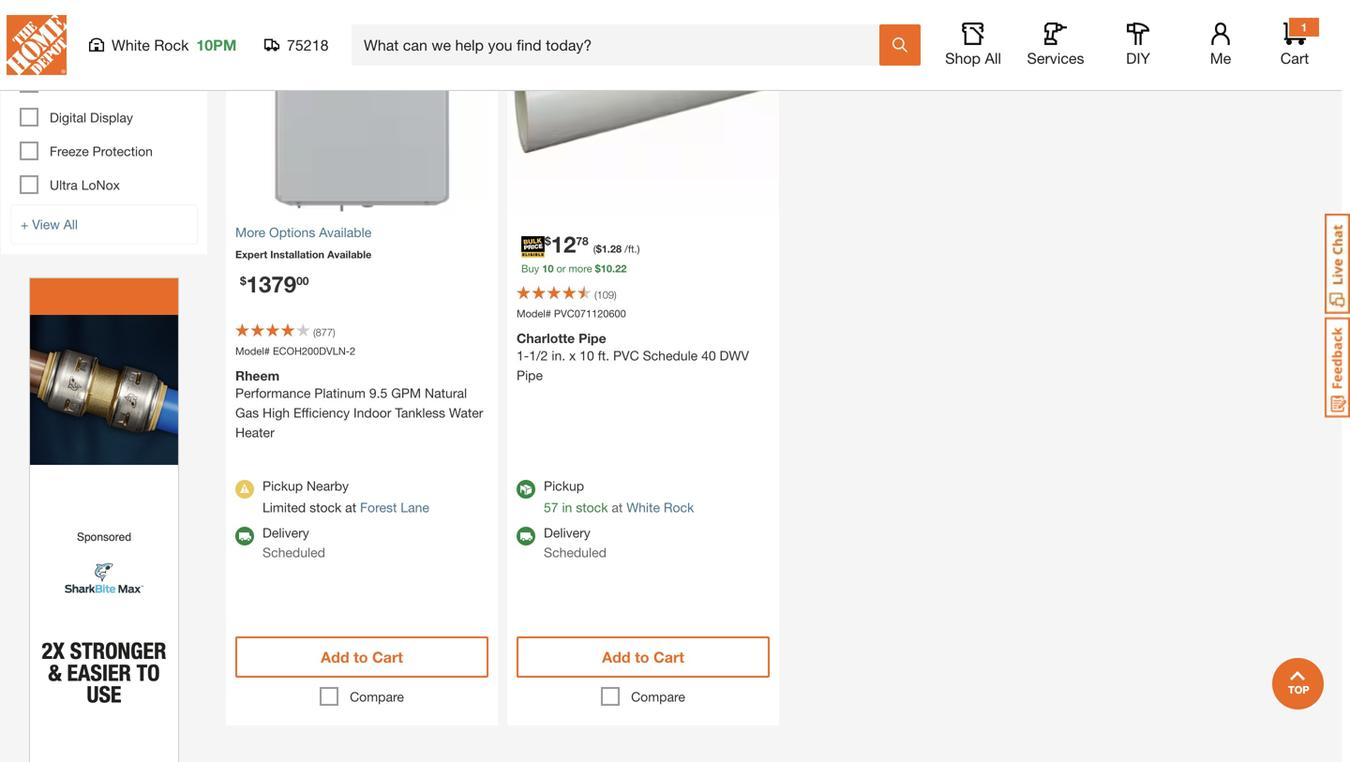 Task type: describe. For each thing, give the bounding box(es) containing it.
model# for model# ecoh200dvln-2
[[235, 345, 270, 357]]

protection for overheat protection
[[107, 42, 167, 58]]

lonox
[[81, 177, 120, 193]]

feedback link image
[[1325, 317, 1351, 418]]

cart for pickup 57 in stock at white rock
[[654, 649, 685, 666]]

add for limited stock at
[[321, 649, 350, 666]]

( 109 )
[[595, 289, 617, 301]]

40
[[702, 348, 716, 363]]

1 vertical spatial all
[[64, 217, 78, 232]]

28
[[610, 243, 622, 255]]

limited
[[263, 500, 306, 515]]

expert
[[235, 249, 268, 261]]

0 horizontal spatial white
[[112, 36, 150, 54]]

forest lane link
[[360, 500, 430, 515]]

1 horizontal spatial .
[[613, 263, 615, 275]]

overheat protection
[[50, 42, 167, 58]]

charlotte
[[517, 331, 575, 346]]

me button
[[1191, 23, 1251, 68]]

( for 877
[[313, 326, 316, 339]]

gpm
[[391, 385, 421, 401]]

+ view all link
[[10, 204, 198, 245]]

delivery scheduled for limited
[[263, 525, 325, 560]]

platinum
[[314, 385, 366, 401]]

at for limited stock at
[[345, 500, 357, 515]]

2 horizontal spatial 10
[[601, 263, 613, 275]]

model# for model# pvc071120600
[[517, 308, 551, 320]]

lane
[[401, 500, 430, 515]]

wall
[[50, 76, 74, 91]]

00
[[296, 274, 309, 287]]

75218 button
[[265, 36, 329, 54]]

schedule
[[643, 348, 698, 363]]

add to cart for forest
[[321, 649, 403, 666]]

delivery for limited
[[263, 525, 309, 541]]

877
[[316, 326, 333, 339]]

live chat image
[[1325, 214, 1351, 314]]

wall mounted link
[[50, 76, 130, 91]]

installation
[[270, 249, 325, 261]]

1379
[[246, 271, 296, 297]]

$ right more
[[595, 263, 601, 275]]

services
[[1028, 49, 1085, 67]]

) for ( 109 )
[[614, 289, 617, 301]]

or
[[557, 263, 566, 275]]

x
[[569, 348, 576, 363]]

more
[[569, 263, 592, 275]]

22
[[615, 263, 627, 275]]

1-1/2 in. x 10 ft. pvc schedule 40 dwv pipe image
[[507, 0, 779, 213]]

diy button
[[1109, 23, 1169, 68]]

services button
[[1026, 23, 1086, 68]]

pvc
[[613, 348, 639, 363]]

1-
[[517, 348, 529, 363]]

forest
[[360, 500, 397, 515]]

natural
[[425, 385, 467, 401]]

cart 1
[[1281, 21, 1310, 67]]

options
[[269, 225, 315, 240]]

more options available expert installation available
[[235, 225, 372, 261]]

white rock link
[[627, 500, 694, 515]]

compare for forest
[[350, 689, 404, 705]]

$ left 28
[[596, 243, 602, 255]]

freeze
[[50, 144, 89, 159]]

view
[[32, 217, 60, 232]]

12
[[551, 231, 576, 257]]

78
[[576, 234, 589, 248]]

dwv
[[720, 348, 749, 363]]

tankless
[[395, 405, 446, 421]]

available shipping image for limited stock at
[[235, 527, 254, 546]]

( for $
[[593, 243, 596, 255]]

freeze protection link
[[50, 144, 153, 159]]

the home depot logo image
[[7, 15, 67, 75]]

heater
[[235, 425, 275, 440]]

( $ 1 . 28 /ft. ) buy 10 or more $ 10 . 22
[[522, 243, 640, 275]]

57
[[544, 500, 559, 515]]

available shipping image for 57 in stock
[[517, 527, 536, 546]]

overheat protection link
[[50, 42, 167, 58]]

pickup 57 in stock at white rock
[[544, 478, 694, 515]]

pickup for limited
[[263, 478, 303, 494]]

1 vertical spatial available
[[327, 249, 372, 261]]

$ inside $ 1379 00
[[240, 274, 246, 287]]

nearby
[[307, 478, 349, 494]]

wall mounted
[[50, 76, 130, 91]]

digital display link
[[50, 110, 133, 125]]

rock inside pickup 57 in stock at white rock
[[664, 500, 694, 515]]

ultra lonox
[[50, 177, 120, 193]]

model# pvc071120600
[[517, 308, 626, 320]]

in.
[[552, 348, 566, 363]]

scheduled for in
[[544, 545, 607, 560]]

display
[[90, 110, 133, 125]]

2
[[350, 345, 356, 357]]

1 inside ( $ 1 . 28 /ft. ) buy 10 or more $ 10 . 22
[[602, 243, 608, 255]]

me
[[1211, 49, 1232, 67]]

in
[[562, 500, 572, 515]]

efficiency
[[294, 405, 350, 421]]



Task type: vqa. For each thing, say whether or not it's contained in the screenshot.
10 to the left
yes



Task type: locate. For each thing, give the bounding box(es) containing it.
available shipping image down limited stock for pickup image
[[235, 527, 254, 546]]

available
[[319, 225, 372, 240], [327, 249, 372, 261]]

stock inside pickup 57 in stock at white rock
[[576, 500, 608, 515]]

1 add from the left
[[321, 649, 350, 666]]

stock for in
[[576, 500, 608, 515]]

pickup up limited
[[263, 478, 303, 494]]

available up the installation
[[319, 225, 372, 240]]

$ inside the $ 12 78
[[545, 234, 551, 248]]

available shipping image down the available for pickup icon
[[517, 527, 536, 546]]

0 horizontal spatial stock
[[310, 500, 342, 515]]

0 vertical spatial (
[[593, 243, 596, 255]]

delivery scheduled down limited
[[263, 525, 325, 560]]

2 add to cart from the left
[[602, 649, 685, 666]]

) down 22
[[614, 289, 617, 301]]

2 horizontal spatial cart
[[1281, 49, 1310, 67]]

1 horizontal spatial add to cart
[[602, 649, 685, 666]]

protection down the display at top left
[[92, 144, 153, 159]]

stock down nearby
[[310, 500, 342, 515]]

1 compare from the left
[[350, 689, 404, 705]]

$ left 78
[[545, 234, 551, 248]]

) for ( 877 )
[[333, 326, 335, 339]]

0 horizontal spatial delivery
[[263, 525, 309, 541]]

1 left 28
[[602, 243, 608, 255]]

digital
[[50, 110, 86, 125]]

1/2
[[529, 348, 548, 363]]

0 horizontal spatial delivery scheduled
[[263, 525, 325, 560]]

1 horizontal spatial to
[[635, 649, 650, 666]]

$ 12 78
[[545, 231, 589, 257]]

diy
[[1127, 49, 1151, 67]]

white right in
[[627, 500, 660, 515]]

0 vertical spatial rock
[[154, 36, 189, 54]]

0 horizontal spatial cart
[[372, 649, 403, 666]]

more options available link
[[235, 223, 489, 242]]

2 compare from the left
[[631, 689, 686, 705]]

2 pickup from the left
[[544, 478, 584, 494]]

1 horizontal spatial stock
[[576, 500, 608, 515]]

pickup nearby limited stock at forest lane
[[263, 478, 430, 515]]

10
[[542, 263, 554, 275], [601, 263, 613, 275], [580, 348, 594, 363]]

( up ecoh200dvln-
[[313, 326, 316, 339]]

scheduled down limited
[[263, 545, 325, 560]]

1 horizontal spatial 1
[[1302, 21, 1308, 34]]

at for 57 in stock
[[612, 500, 623, 515]]

scheduled down in
[[544, 545, 607, 560]]

1 horizontal spatial 10
[[580, 348, 594, 363]]

white up mounted
[[112, 36, 150, 54]]

white rock 10pm
[[112, 36, 237, 54]]

) right 28
[[637, 243, 640, 255]]

75218
[[287, 36, 329, 54]]

0 vertical spatial model#
[[517, 308, 551, 320]]

( inside ( $ 1 . 28 /ft. ) buy 10 or more $ 10 . 22
[[593, 243, 596, 255]]

1 to from the left
[[354, 649, 368, 666]]

protection
[[107, 42, 167, 58], [92, 144, 153, 159]]

0 horizontal spatial add to cart
[[321, 649, 403, 666]]

2 scheduled from the left
[[544, 545, 607, 560]]

1 delivery from the left
[[263, 525, 309, 541]]

to for forest
[[354, 649, 368, 666]]

2 horizontal spatial )
[[637, 243, 640, 255]]

add to cart button for white
[[517, 637, 770, 678]]

1 horizontal spatial all
[[985, 49, 1002, 67]]

2 add from the left
[[602, 649, 631, 666]]

rheem performance platinum 9.5 gpm natural gas high efficiency indoor tankless water heater
[[235, 368, 483, 440]]

compare for white
[[631, 689, 686, 705]]

at
[[345, 500, 357, 515], [612, 500, 623, 515]]

all
[[985, 49, 1002, 67], [64, 217, 78, 232]]

1 vertical spatial protection
[[92, 144, 153, 159]]

0 vertical spatial 1
[[1302, 21, 1308, 34]]

1 vertical spatial (
[[595, 289, 597, 301]]

at inside pickup nearby limited stock at forest lane
[[345, 500, 357, 515]]

1 horizontal spatial )
[[614, 289, 617, 301]]

model# up rheem
[[235, 345, 270, 357]]

delivery down limited
[[263, 525, 309, 541]]

to
[[354, 649, 368, 666], [635, 649, 650, 666]]

$
[[545, 234, 551, 248], [596, 243, 602, 255], [595, 263, 601, 275], [240, 274, 246, 287]]

cart
[[1281, 49, 1310, 67], [372, 649, 403, 666], [654, 649, 685, 666]]

0 horizontal spatial scheduled
[[263, 545, 325, 560]]

2 vertical spatial (
[[313, 326, 316, 339]]

1 vertical spatial .
[[613, 263, 615, 275]]

+ view all
[[21, 217, 78, 232]]

10 inside charlotte pipe 1-1/2 in. x 10 ft. pvc schedule 40 dwv pipe
[[580, 348, 594, 363]]

delivery down in
[[544, 525, 591, 541]]

2 add to cart button from the left
[[517, 637, 770, 678]]

( for 109
[[595, 289, 597, 301]]

1 horizontal spatial add to cart button
[[517, 637, 770, 678]]

add to cart for white
[[602, 649, 685, 666]]

model#
[[517, 308, 551, 320], [235, 345, 270, 357]]

stock right in
[[576, 500, 608, 515]]

1 horizontal spatial at
[[612, 500, 623, 515]]

overheat
[[50, 42, 103, 58]]

1 vertical spatial )
[[614, 289, 617, 301]]

0 vertical spatial white
[[112, 36, 150, 54]]

to for white
[[635, 649, 650, 666]]

1 horizontal spatial delivery
[[544, 525, 591, 541]]

buy
[[522, 263, 539, 275]]

0 horizontal spatial )
[[333, 326, 335, 339]]

stock
[[310, 500, 342, 515], [576, 500, 608, 515]]

0 horizontal spatial add to cart button
[[235, 637, 489, 678]]

stock inside pickup nearby limited stock at forest lane
[[310, 500, 342, 515]]

all right shop
[[985, 49, 1002, 67]]

ecoh200dvln-
[[273, 345, 350, 357]]

. left /ft.
[[608, 243, 610, 255]]

0 horizontal spatial at
[[345, 500, 357, 515]]

pvc071120600
[[554, 308, 626, 320]]

available down more options available link
[[327, 249, 372, 261]]

white
[[112, 36, 150, 54], [627, 500, 660, 515]]

1 available shipping image from the left
[[235, 527, 254, 546]]

0 vertical spatial .
[[608, 243, 610, 255]]

more
[[235, 225, 266, 240]]

at left white rock 'link'
[[612, 500, 623, 515]]

1 horizontal spatial cart
[[654, 649, 685, 666]]

0 horizontal spatial 10
[[542, 263, 554, 275]]

available shipping image
[[235, 527, 254, 546], [517, 527, 536, 546]]

high
[[263, 405, 290, 421]]

)
[[637, 243, 640, 255], [614, 289, 617, 301], [333, 326, 335, 339]]

$ down expert
[[240, 274, 246, 287]]

0 horizontal spatial available shipping image
[[235, 527, 254, 546]]

( 877 )
[[313, 326, 335, 339]]

2 available shipping image from the left
[[517, 527, 536, 546]]

performance platinum 9.5 gpm natural gas high efficiency indoor tankless water heater image
[[226, 0, 498, 213]]

(
[[593, 243, 596, 255], [595, 289, 597, 301], [313, 326, 316, 339]]

gas
[[235, 405, 259, 421]]

pickup inside pickup nearby limited stock at forest lane
[[263, 478, 303, 494]]

at left forest
[[345, 500, 357, 515]]

1 add to cart from the left
[[321, 649, 403, 666]]

available for pickup image
[[517, 480, 536, 499]]

1 vertical spatial pipe
[[517, 368, 543, 383]]

0 horizontal spatial to
[[354, 649, 368, 666]]

9.5
[[369, 385, 388, 401]]

1 right me button
[[1302, 21, 1308, 34]]

0 horizontal spatial 1
[[602, 243, 608, 255]]

delivery for in
[[544, 525, 591, 541]]

( up pvc071120600
[[595, 289, 597, 301]]

1
[[1302, 21, 1308, 34], [602, 243, 608, 255]]

pickup up in
[[544, 478, 584, 494]]

0 vertical spatial protection
[[107, 42, 167, 58]]

ultra lonox link
[[50, 177, 120, 193]]

add to cart button
[[235, 637, 489, 678], [517, 637, 770, 678]]

10 right 'x' on the left top of the page
[[580, 348, 594, 363]]

1 scheduled from the left
[[263, 545, 325, 560]]

digital display
[[50, 110, 133, 125]]

add to cart
[[321, 649, 403, 666], [602, 649, 685, 666]]

all inside button
[[985, 49, 1002, 67]]

1 delivery scheduled from the left
[[263, 525, 325, 560]]

pickup inside pickup 57 in stock at white rock
[[544, 478, 584, 494]]

1 stock from the left
[[310, 500, 342, 515]]

performance
[[235, 385, 311, 401]]

10 left 22
[[601, 263, 613, 275]]

1 horizontal spatial add
[[602, 649, 631, 666]]

What can we help you find today? search field
[[364, 25, 879, 65]]

ft.
[[598, 348, 610, 363]]

0 vertical spatial all
[[985, 49, 1002, 67]]

stock for limited
[[310, 500, 342, 515]]

add to cart button for forest
[[235, 637, 489, 678]]

indoor
[[354, 405, 392, 421]]

0 horizontal spatial rock
[[154, 36, 189, 54]]

scheduled
[[263, 545, 325, 560], [544, 545, 607, 560]]

0 vertical spatial pipe
[[579, 331, 607, 346]]

1 pickup from the left
[[263, 478, 303, 494]]

at inside pickup 57 in stock at white rock
[[612, 500, 623, 515]]

shop all
[[946, 49, 1002, 67]]

0 horizontal spatial pipe
[[517, 368, 543, 383]]

white inside pickup 57 in stock at white rock
[[627, 500, 660, 515]]

1 inside cart 1
[[1302, 21, 1308, 34]]

limited stock for pickup image
[[235, 480, 254, 499]]

) inside ( $ 1 . 28 /ft. ) buy 10 or more $ 10 . 22
[[637, 243, 640, 255]]

$ 1379 00
[[240, 271, 309, 297]]

cart for pickup nearby limited stock at forest lane
[[372, 649, 403, 666]]

ultra
[[50, 177, 78, 193]]

1 horizontal spatial pickup
[[544, 478, 584, 494]]

10pm
[[196, 36, 237, 54]]

pipe up the ft.
[[579, 331, 607, 346]]

1 vertical spatial model#
[[235, 345, 270, 357]]

rheem
[[235, 368, 280, 384]]

2 vertical spatial )
[[333, 326, 335, 339]]

1 vertical spatial 1
[[602, 243, 608, 255]]

0 horizontal spatial add
[[321, 649, 350, 666]]

delivery scheduled for in
[[544, 525, 607, 560]]

0 horizontal spatial .
[[608, 243, 610, 255]]

freeze protection
[[50, 144, 153, 159]]

0 vertical spatial )
[[637, 243, 640, 255]]

+
[[21, 217, 29, 232]]

1 horizontal spatial available shipping image
[[517, 527, 536, 546]]

protection up mounted
[[107, 42, 167, 58]]

model# up "charlotte"
[[517, 308, 551, 320]]

2 delivery scheduled from the left
[[544, 525, 607, 560]]

add
[[321, 649, 350, 666], [602, 649, 631, 666]]

. down 28
[[613, 263, 615, 275]]

charlotte pipe 1-1/2 in. x 10 ft. pvc schedule 40 dwv pipe
[[517, 331, 749, 383]]

shop
[[946, 49, 981, 67]]

1 horizontal spatial delivery scheduled
[[544, 525, 607, 560]]

0 horizontal spatial all
[[64, 217, 78, 232]]

0 horizontal spatial model#
[[235, 345, 270, 357]]

water
[[449, 405, 483, 421]]

1 horizontal spatial model#
[[517, 308, 551, 320]]

1 horizontal spatial pipe
[[579, 331, 607, 346]]

2 to from the left
[[635, 649, 650, 666]]

1 at from the left
[[345, 500, 357, 515]]

0 horizontal spatial compare
[[350, 689, 404, 705]]

0 vertical spatial available
[[319, 225, 372, 240]]

model# ecoh200dvln-2
[[235, 345, 356, 357]]

1 horizontal spatial scheduled
[[544, 545, 607, 560]]

protection for freeze protection
[[92, 144, 153, 159]]

pipe
[[579, 331, 607, 346], [517, 368, 543, 383]]

( right 78
[[593, 243, 596, 255]]

add for 57 in stock
[[602, 649, 631, 666]]

109
[[597, 289, 614, 301]]

1 horizontal spatial rock
[[664, 500, 694, 515]]

1 vertical spatial rock
[[664, 500, 694, 515]]

2 at from the left
[[612, 500, 623, 515]]

all right 'view'
[[64, 217, 78, 232]]

1 horizontal spatial white
[[627, 500, 660, 515]]

1 horizontal spatial compare
[[631, 689, 686, 705]]

shop all button
[[944, 23, 1004, 68]]

mounted
[[78, 76, 130, 91]]

pipe down 1- on the top of page
[[517, 368, 543, 383]]

2 stock from the left
[[576, 500, 608, 515]]

delivery
[[263, 525, 309, 541], [544, 525, 591, 541]]

1 add to cart button from the left
[[235, 637, 489, 678]]

delivery scheduled down in
[[544, 525, 607, 560]]

/ft.
[[625, 243, 637, 255]]

compare
[[350, 689, 404, 705], [631, 689, 686, 705]]

1 vertical spatial white
[[627, 500, 660, 515]]

.
[[608, 243, 610, 255], [613, 263, 615, 275]]

2 delivery from the left
[[544, 525, 591, 541]]

0 horizontal spatial pickup
[[263, 478, 303, 494]]

) up ecoh200dvln-
[[333, 326, 335, 339]]

pickup for in
[[544, 478, 584, 494]]

scheduled for limited
[[263, 545, 325, 560]]

10 left or
[[542, 263, 554, 275]]



